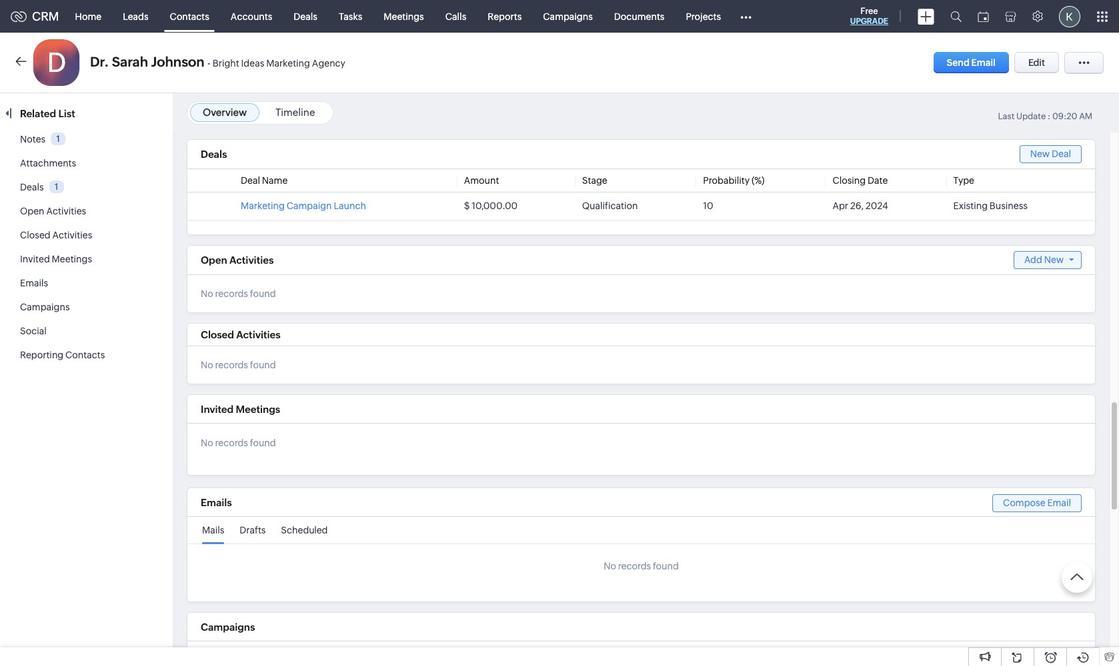 Task type: vqa. For each thing, say whether or not it's contained in the screenshot.
top 'Campaigns' "Link"
yes



Task type: describe. For each thing, give the bounding box(es) containing it.
1 for deals
[[55, 182, 58, 192]]

2 horizontal spatial deals
[[294, 11, 317, 22]]

1 vertical spatial deals link
[[20, 182, 44, 193]]

calls
[[445, 11, 466, 22]]

attachments
[[20, 158, 76, 169]]

0 horizontal spatial campaigns link
[[20, 302, 70, 313]]

email for compose email
[[1047, 498, 1071, 509]]

reporting
[[20, 350, 64, 361]]

documents link
[[603, 0, 675, 32]]

deal name link
[[241, 175, 288, 186]]

notes
[[20, 134, 45, 145]]

leads link
[[112, 0, 159, 32]]

launch
[[334, 201, 366, 211]]

1 vertical spatial invited meetings
[[201, 404, 280, 415]]

closing
[[833, 175, 866, 186]]

bright ideas marketing agency link
[[213, 58, 345, 69]]

(%)
[[752, 175, 765, 186]]

timeline link
[[275, 107, 315, 118]]

1 horizontal spatial deals link
[[283, 0, 328, 32]]

deal name
[[241, 175, 288, 186]]

0 horizontal spatial deals
[[20, 182, 44, 193]]

apr
[[833, 201, 848, 211]]

dr. sarah johnson - bright ideas marketing agency
[[90, 54, 345, 69]]

existing business
[[953, 201, 1028, 211]]

amount link
[[464, 175, 499, 186]]

compose email
[[1003, 498, 1071, 509]]

0 vertical spatial deal
[[1052, 149, 1071, 159]]

overview link
[[203, 107, 247, 118]]

1 vertical spatial new
[[1044, 255, 1064, 265]]

0 horizontal spatial open activities
[[20, 206, 86, 217]]

closing date link
[[833, 175, 888, 186]]

calls link
[[435, 0, 477, 32]]

0 horizontal spatial closed activities
[[20, 230, 92, 241]]

notes link
[[20, 134, 45, 145]]

profile image
[[1059, 6, 1080, 27]]

stage link
[[582, 175, 607, 186]]

accounts link
[[220, 0, 283, 32]]

accounts
[[231, 11, 272, 22]]

list
[[58, 108, 75, 119]]

2024
[[866, 201, 888, 211]]

social link
[[20, 326, 47, 337]]

last
[[998, 111, 1015, 121]]

leads
[[123, 11, 148, 22]]

social
[[20, 326, 47, 337]]

stage
[[582, 175, 607, 186]]

new deal
[[1030, 149, 1071, 159]]

existing
[[953, 201, 988, 211]]

related list
[[20, 108, 77, 119]]

marketing campaign launch link
[[241, 201, 366, 211]]

amount
[[464, 175, 499, 186]]

2 vertical spatial campaigns
[[201, 622, 255, 633]]

$ 10,000.00
[[464, 201, 518, 211]]

scheduled
[[281, 526, 328, 536]]

projects
[[686, 11, 721, 22]]

emails link
[[20, 278, 48, 289]]

free
[[860, 6, 878, 16]]

attachments link
[[20, 158, 76, 169]]

agency
[[312, 58, 345, 69]]

am
[[1079, 111, 1092, 121]]

add
[[1024, 255, 1042, 265]]

0 vertical spatial open
[[20, 206, 44, 217]]

1 horizontal spatial closed activities
[[201, 329, 281, 341]]

profile element
[[1051, 0, 1088, 32]]

apr 26, 2024
[[833, 201, 888, 211]]

send
[[947, 57, 970, 68]]

bright
[[213, 58, 239, 69]]

0 vertical spatial closed
[[20, 230, 50, 241]]

crm
[[32, 9, 59, 23]]

related
[[20, 108, 56, 119]]

09:20
[[1052, 111, 1077, 121]]

edit button
[[1014, 52, 1059, 73]]

send email
[[947, 57, 996, 68]]

free upgrade
[[850, 6, 888, 26]]

name
[[262, 175, 288, 186]]

10,000.00
[[472, 201, 518, 211]]

contacts link
[[159, 0, 220, 32]]

search image
[[950, 11, 962, 22]]

sarah
[[112, 54, 148, 69]]

mails
[[202, 526, 224, 536]]

1 horizontal spatial contacts
[[170, 11, 209, 22]]

calendar image
[[978, 11, 989, 22]]



Task type: locate. For each thing, give the bounding box(es) containing it.
1 vertical spatial emails
[[201, 498, 232, 509]]

1 vertical spatial 1
[[55, 182, 58, 192]]

1 horizontal spatial invited
[[201, 404, 234, 415]]

reports link
[[477, 0, 532, 32]]

2 horizontal spatial meetings
[[384, 11, 424, 22]]

tasks link
[[328, 0, 373, 32]]

projects link
[[675, 0, 732, 32]]

1 horizontal spatial open
[[201, 255, 227, 266]]

logo image
[[11, 11, 27, 22]]

deals link
[[283, 0, 328, 32], [20, 182, 44, 193]]

emails up mails
[[201, 498, 232, 509]]

deals down attachments link
[[20, 182, 44, 193]]

activities
[[46, 206, 86, 217], [52, 230, 92, 241], [229, 255, 274, 266], [236, 329, 281, 341]]

Other Modules field
[[732, 6, 760, 27]]

2 horizontal spatial campaigns
[[543, 11, 593, 22]]

0 vertical spatial campaigns link
[[532, 0, 603, 32]]

meetings link
[[373, 0, 435, 32]]

d
[[47, 47, 66, 78]]

1 horizontal spatial emails
[[201, 498, 232, 509]]

last update : 09:20 am
[[998, 111, 1092, 121]]

0 horizontal spatial emails
[[20, 278, 48, 289]]

0 horizontal spatial email
[[971, 57, 996, 68]]

1 vertical spatial marketing
[[241, 201, 285, 211]]

type
[[953, 175, 974, 186]]

overview
[[203, 107, 247, 118]]

invited meetings
[[20, 254, 92, 265], [201, 404, 280, 415]]

deals down "overview" link
[[201, 149, 227, 160]]

closed
[[20, 230, 50, 241], [201, 329, 234, 341]]

1 vertical spatial email
[[1047, 498, 1071, 509]]

contacts up johnson
[[170, 11, 209, 22]]

no
[[201, 289, 213, 299], [201, 360, 213, 371], [201, 438, 213, 449], [604, 562, 616, 572]]

add new
[[1024, 255, 1064, 265]]

ideas
[[241, 58, 264, 69]]

search element
[[942, 0, 970, 33]]

campaigns inside 'link'
[[543, 11, 593, 22]]

1 horizontal spatial closed
[[201, 329, 234, 341]]

marketing campaign launch
[[241, 201, 366, 211]]

1 horizontal spatial deals
[[201, 149, 227, 160]]

closed activities
[[20, 230, 92, 241], [201, 329, 281, 341]]

0 vertical spatial emails
[[20, 278, 48, 289]]

deal left name
[[241, 175, 260, 186]]

open activities link
[[20, 206, 86, 217]]

0 vertical spatial deals link
[[283, 0, 328, 32]]

probability (%) link
[[703, 175, 765, 186]]

closing date
[[833, 175, 888, 186]]

0 horizontal spatial campaigns
[[20, 302, 70, 313]]

0 vertical spatial new
[[1030, 149, 1050, 159]]

0 vertical spatial 1
[[56, 134, 60, 144]]

1 vertical spatial invited
[[201, 404, 234, 415]]

upgrade
[[850, 17, 888, 26]]

1 vertical spatial open
[[201, 255, 227, 266]]

qualification
[[582, 201, 638, 211]]

0 vertical spatial meetings
[[384, 11, 424, 22]]

deals left tasks
[[294, 11, 317, 22]]

0 vertical spatial deals
[[294, 11, 317, 22]]

1 horizontal spatial meetings
[[236, 404, 280, 415]]

1 vertical spatial campaigns
[[20, 302, 70, 313]]

johnson
[[151, 54, 204, 69]]

contacts
[[170, 11, 209, 22], [65, 350, 105, 361]]

reporting contacts
[[20, 350, 105, 361]]

:
[[1048, 111, 1051, 121]]

business
[[990, 201, 1028, 211]]

0 horizontal spatial invited
[[20, 254, 50, 265]]

0 vertical spatial invited
[[20, 254, 50, 265]]

create menu image
[[918, 8, 934, 24]]

email
[[971, 57, 996, 68], [1047, 498, 1071, 509]]

1 horizontal spatial deal
[[1052, 149, 1071, 159]]

invited meetings link
[[20, 254, 92, 265]]

campaigns link right reports
[[532, 0, 603, 32]]

deals link left tasks
[[283, 0, 328, 32]]

0 vertical spatial closed activities
[[20, 230, 92, 241]]

home link
[[64, 0, 112, 32]]

0 vertical spatial invited meetings
[[20, 254, 92, 265]]

1 horizontal spatial invited meetings
[[201, 404, 280, 415]]

new deal link
[[1020, 145, 1082, 163]]

campaigns link down emails link on the left of page
[[20, 302, 70, 313]]

0 horizontal spatial meetings
[[52, 254, 92, 265]]

1 horizontal spatial campaigns link
[[532, 0, 603, 32]]

1 right notes link
[[56, 134, 60, 144]]

no records found
[[201, 289, 276, 299], [201, 360, 276, 371], [201, 438, 276, 449], [604, 562, 679, 572]]

deal down '09:20'
[[1052, 149, 1071, 159]]

1 for notes
[[56, 134, 60, 144]]

home
[[75, 11, 101, 22]]

found
[[250, 289, 276, 299], [250, 360, 276, 371], [250, 438, 276, 449], [653, 562, 679, 572]]

contacts right the reporting
[[65, 350, 105, 361]]

crm link
[[11, 9, 59, 23]]

0 vertical spatial marketing
[[266, 58, 310, 69]]

1
[[56, 134, 60, 144], [55, 182, 58, 192]]

0 horizontal spatial deal
[[241, 175, 260, 186]]

1 vertical spatial closed
[[201, 329, 234, 341]]

email right 'send'
[[971, 57, 996, 68]]

-
[[207, 57, 211, 69]]

type link
[[953, 175, 974, 186]]

campaign
[[287, 201, 332, 211]]

tasks
[[339, 11, 362, 22]]

documents
[[614, 11, 665, 22]]

emails down invited meetings link
[[20, 278, 48, 289]]

marketing right ideas
[[266, 58, 310, 69]]

probability (%)
[[703, 175, 765, 186]]

new down last update : 09:20 am on the top right of the page
[[1030, 149, 1050, 159]]

email for send email
[[971, 57, 996, 68]]

deals
[[294, 11, 317, 22], [201, 149, 227, 160], [20, 182, 44, 193]]

marketing inside "dr. sarah johnson - bright ideas marketing agency"
[[266, 58, 310, 69]]

update
[[1016, 111, 1046, 121]]

deals link down attachments link
[[20, 182, 44, 193]]

0 horizontal spatial contacts
[[65, 350, 105, 361]]

open activities
[[20, 206, 86, 217], [201, 255, 274, 266]]

email right 'compose'
[[1047, 498, 1071, 509]]

send email button
[[933, 52, 1009, 73]]

2 vertical spatial deals
[[20, 182, 44, 193]]

0 vertical spatial campaigns
[[543, 11, 593, 22]]

date
[[868, 175, 888, 186]]

1 horizontal spatial campaigns
[[201, 622, 255, 633]]

0 horizontal spatial deals link
[[20, 182, 44, 193]]

reporting contacts link
[[20, 350, 105, 361]]

$
[[464, 201, 470, 211]]

0 horizontal spatial invited meetings
[[20, 254, 92, 265]]

0 vertical spatial email
[[971, 57, 996, 68]]

marketing down deal name
[[241, 201, 285, 211]]

records
[[215, 289, 248, 299], [215, 360, 248, 371], [215, 438, 248, 449], [618, 562, 651, 572]]

26,
[[850, 201, 864, 211]]

reports
[[488, 11, 522, 22]]

dr.
[[90, 54, 109, 69]]

1 horizontal spatial open activities
[[201, 255, 274, 266]]

probability
[[703, 175, 750, 186]]

timeline
[[275, 107, 315, 118]]

drafts
[[240, 526, 266, 536]]

0 horizontal spatial open
[[20, 206, 44, 217]]

1 vertical spatial open activities
[[201, 255, 274, 266]]

1 up the open activities link
[[55, 182, 58, 192]]

open
[[20, 206, 44, 217], [201, 255, 227, 266]]

1 vertical spatial campaigns link
[[20, 302, 70, 313]]

new right add
[[1044, 255, 1064, 265]]

1 vertical spatial contacts
[[65, 350, 105, 361]]

1 vertical spatial closed activities
[[201, 329, 281, 341]]

0 vertical spatial contacts
[[170, 11, 209, 22]]

meetings
[[384, 11, 424, 22], [52, 254, 92, 265], [236, 404, 280, 415]]

0 horizontal spatial closed
[[20, 230, 50, 241]]

email inside send email 'button'
[[971, 57, 996, 68]]

1 horizontal spatial email
[[1047, 498, 1071, 509]]

campaigns
[[543, 11, 593, 22], [20, 302, 70, 313], [201, 622, 255, 633]]

0 vertical spatial open activities
[[20, 206, 86, 217]]

closed activities link
[[20, 230, 92, 241]]

1 vertical spatial deal
[[241, 175, 260, 186]]

1 vertical spatial deals
[[201, 149, 227, 160]]

deal
[[1052, 149, 1071, 159], [241, 175, 260, 186]]

1 vertical spatial meetings
[[52, 254, 92, 265]]

compose
[[1003, 498, 1045, 509]]

2 vertical spatial meetings
[[236, 404, 280, 415]]

new
[[1030, 149, 1050, 159], [1044, 255, 1064, 265]]

create menu element
[[910, 0, 942, 32]]



